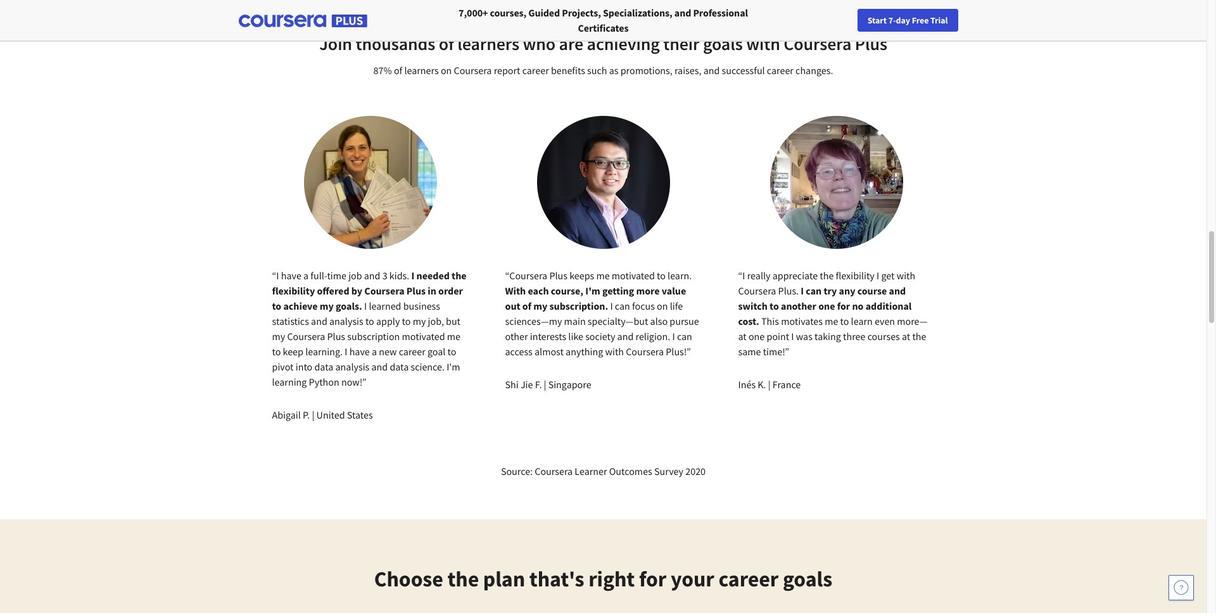 Task type: describe. For each thing, give the bounding box(es) containing it.
outcomes
[[609, 465, 652, 478]]

coursera inside i really appreciate the flexibility i get with coursera plus.
[[738, 284, 776, 297]]

states
[[347, 409, 373, 421]]

subscription.
[[550, 300, 608, 312]]

really
[[747, 269, 771, 282]]

survey
[[654, 465, 684, 478]]

1 horizontal spatial learners
[[457, 32, 519, 55]]

choose the plan that's right for your career goals
[[374, 566, 832, 592]]

successful
[[722, 64, 765, 77]]

learning
[[272, 376, 307, 388]]

kids.
[[389, 269, 409, 282]]

such
[[587, 64, 607, 77]]

1 at from the left
[[738, 330, 747, 343]]

and inside i can try any course and switch to another one for no additional cost.
[[889, 284, 906, 297]]

thousands
[[356, 32, 435, 55]]

one inside i can try any course and switch to another one for no additional cost.
[[819, 300, 835, 312]]

2020
[[686, 465, 706, 478]]

benefits
[[551, 64, 585, 77]]

0 horizontal spatial of
[[394, 64, 402, 77]]

their
[[663, 32, 700, 55]]

free
[[912, 15, 929, 26]]

inés k. | france
[[738, 378, 801, 391]]

0 horizontal spatial your
[[671, 566, 714, 592]]

0 vertical spatial analysis
[[329, 315, 363, 328]]

career inside i learned business statistics and analysis to apply to my job, but my coursera plus subscription motivated me to keep learning. i have a new career goal to pivot into data analysis and data science. i'm learning python now!
[[399, 345, 425, 358]]

like
[[568, 330, 583, 343]]

same
[[738, 345, 761, 358]]

choose
[[374, 566, 443, 592]]

life
[[670, 300, 683, 312]]

plus.
[[778, 284, 799, 297]]

order
[[438, 284, 463, 297]]

k.
[[758, 378, 766, 391]]

to inside this motivates me to learn even more— at one point i was taking three courses at the same time!
[[840, 315, 849, 328]]

interests
[[530, 330, 566, 343]]

even
[[875, 315, 895, 328]]

pursue
[[670, 315, 699, 328]]

find your new career link
[[894, 13, 986, 29]]

i right learning.
[[345, 345, 347, 358]]

professional
[[693, 6, 748, 19]]

flexibility inside i really appreciate the flexibility i get with coursera plus.
[[836, 269, 875, 282]]

main
[[564, 315, 586, 328]]

plus down start
[[855, 32, 887, 55]]

join thousands of learners who are achieving their goals with coursera plus
[[319, 32, 887, 55]]

coursera left "report"
[[454, 64, 492, 77]]

needed
[[417, 269, 450, 282]]

specialty—but
[[588, 315, 648, 328]]

almost
[[535, 345, 564, 358]]

apply
[[376, 315, 400, 328]]

shi
[[505, 378, 519, 391]]

for inside i can try any course and switch to another one for no additional cost.
[[837, 300, 850, 312]]

0 horizontal spatial for
[[639, 566, 667, 592]]

2 at from the left
[[902, 330, 910, 343]]

your inside 'link'
[[918, 15, 935, 26]]

have inside i learned business statistics and analysis to apply to my job, but my coursera plus subscription motivated me to keep learning. i have a new career goal to pivot into data analysis and data science. i'm learning python now!
[[349, 345, 370, 358]]

coursera up the changes. at right
[[784, 32, 852, 55]]

plus!
[[666, 345, 687, 358]]

courses
[[868, 330, 900, 343]]

my inside coursera plus keeps me motivated to learn. with each course, i'm getting more value out of my subscription.
[[534, 300, 548, 312]]

| for i learned business statistics and analysis to apply to my job, but my coursera plus subscription motivated me to keep learning. i have a new career goal to pivot into data analysis and data science. i'm learning python now!
[[312, 409, 314, 421]]

as
[[609, 64, 619, 77]]

learn
[[851, 315, 873, 328]]

coursera inside coursera plus keeps me motivated to learn. with each course, i'm getting more value out of my subscription.
[[510, 269, 547, 282]]

by
[[351, 284, 362, 297]]

7-
[[889, 15, 896, 26]]

certificates
[[578, 22, 629, 34]]

more
[[636, 284, 660, 297]]

and inside i can focus on life sciences—my main specialty—but also pursue other interests like society and religion. i can access almost anything with coursera plus!
[[617, 330, 634, 343]]

2 data from the left
[[390, 360, 409, 373]]

science.
[[411, 360, 445, 373]]

i'm inside i learned business statistics and analysis to apply to my job, but my coursera plus subscription motivated me to keep learning. i have a new career goal to pivot into data analysis and data science. i'm learning python now!
[[447, 360, 460, 373]]

find
[[900, 15, 916, 26]]

value
[[662, 284, 686, 297]]

learner image abigail p. image
[[304, 116, 437, 249]]

additional
[[866, 300, 912, 312]]

coursera right source: at the bottom
[[535, 465, 573, 478]]

business
[[403, 300, 440, 312]]

the inside i really appreciate the flexibility i get with coursera plus.
[[820, 269, 834, 282]]

the inside this motivates me to learn even more— at one point i was taking three courses at the same time!
[[912, 330, 926, 343]]

singapore
[[548, 378, 591, 391]]

can for focus
[[615, 300, 630, 312]]

that's
[[529, 566, 584, 592]]

7,000+ courses, guided projects, specializations, and professional certificates
[[459, 6, 748, 34]]

me inside i learned business statistics and analysis to apply to my job, but my coursera plus subscription motivated me to keep learning. i have a new career goal to pivot into data analysis and data science. i'm learning python now!
[[447, 330, 461, 343]]

switch
[[738, 300, 768, 312]]

more—
[[897, 315, 928, 328]]

learner image inés k. image
[[770, 116, 903, 249]]

with inside i really appreciate the flexibility i get with coursera plus.
[[897, 269, 915, 282]]

also
[[650, 315, 668, 328]]

| for this motivates me to learn even more— at one point i was taking three courses at the same time!
[[768, 378, 771, 391]]

and inside 7,000+ courses, guided projects, specializations, and professional certificates
[[675, 6, 691, 19]]

anything
[[566, 345, 603, 358]]

day
[[896, 15, 910, 26]]

i right goals.
[[364, 300, 367, 312]]

1 horizontal spatial with
[[746, 32, 780, 55]]

learner
[[575, 465, 607, 478]]

on for coursera
[[441, 64, 452, 77]]

plus inside i learned business statistics and analysis to apply to my job, but my coursera plus subscription motivated me to keep learning. i have a new career goal to pivot into data analysis and data science. i'm learning python now!
[[327, 330, 345, 343]]

goals for their
[[703, 32, 743, 55]]

report
[[494, 64, 520, 77]]

new
[[937, 15, 953, 26]]

in
[[428, 284, 436, 297]]

to up pivot
[[272, 345, 281, 358]]

subscription
[[347, 330, 400, 343]]

i up plus!
[[672, 330, 675, 343]]

learn.
[[668, 269, 692, 282]]

learned
[[369, 300, 401, 312]]

the left plan
[[447, 566, 479, 592]]

0 horizontal spatial learners
[[404, 64, 439, 77]]

guided
[[529, 6, 560, 19]]

find your new career
[[900, 15, 979, 26]]

3
[[382, 269, 387, 282]]

87%
[[373, 64, 392, 77]]

course
[[858, 284, 887, 297]]

can for try
[[806, 284, 822, 297]]

learning.
[[305, 345, 343, 358]]

each
[[528, 284, 549, 297]]

plus inside coursera plus keeps me motivated to learn. with each course, i'm getting more value out of my subscription.
[[549, 269, 568, 282]]

coursera inside i can focus on life sciences—my main specialty—but also pursue other interests like society and religion. i can access almost anything with coursera plus!
[[626, 345, 664, 358]]



Task type: locate. For each thing, give the bounding box(es) containing it.
other
[[505, 330, 528, 343]]

one down try
[[819, 300, 835, 312]]

0 vertical spatial flexibility
[[836, 269, 875, 282]]

on inside i can focus on life sciences—my main specialty—but also pursue other interests like society and religion. i can access almost anything with coursera plus!
[[657, 300, 668, 312]]

2 vertical spatial can
[[677, 330, 692, 343]]

with inside i can focus on life sciences—my main specialty—but also pursue other interests like society and religion. i can access almost anything with coursera plus!
[[605, 345, 624, 358]]

1 horizontal spatial your
[[918, 15, 935, 26]]

1 horizontal spatial have
[[349, 345, 370, 358]]

and down achieve
[[311, 315, 327, 328]]

pivot
[[272, 360, 294, 373]]

learners down thousands
[[404, 64, 439, 77]]

1 vertical spatial a
[[372, 345, 377, 358]]

data
[[314, 360, 333, 373], [390, 360, 409, 373]]

for left the no
[[837, 300, 850, 312]]

2 vertical spatial of
[[522, 300, 532, 312]]

2 horizontal spatial of
[[522, 300, 532, 312]]

1 vertical spatial can
[[615, 300, 630, 312]]

any
[[839, 284, 855, 297]]

learner image shi jie f. image
[[537, 116, 670, 249]]

and down new
[[372, 360, 388, 373]]

of right out
[[522, 300, 532, 312]]

this
[[761, 315, 779, 328]]

i inside i needed the flexibility offered by coursera plus in order to achieve my goals.
[[411, 269, 414, 282]]

0 vertical spatial for
[[837, 300, 850, 312]]

of inside coursera plus keeps me motivated to learn. with each course, i'm getting more value out of my subscription.
[[522, 300, 532, 312]]

who
[[523, 32, 556, 55]]

0 horizontal spatial can
[[615, 300, 630, 312]]

1 vertical spatial one
[[749, 330, 765, 343]]

coursera plus image
[[238, 15, 367, 27]]

religion.
[[636, 330, 670, 343]]

0 horizontal spatial flexibility
[[272, 284, 315, 297]]

| right f.
[[544, 378, 546, 391]]

with right get in the top right of the page
[[897, 269, 915, 282]]

0 horizontal spatial one
[[749, 330, 765, 343]]

1 horizontal spatial on
[[657, 300, 668, 312]]

i inside this motivates me to learn even more— at one point i was taking three courses at the same time!
[[791, 330, 794, 343]]

career
[[955, 15, 979, 26]]

motivated
[[612, 269, 655, 282], [402, 330, 445, 343]]

statistics
[[272, 315, 309, 328]]

0 horizontal spatial goals
[[703, 32, 743, 55]]

try
[[824, 284, 837, 297]]

to right apply
[[402, 315, 411, 328]]

to left learn.
[[657, 269, 666, 282]]

motivates
[[781, 315, 823, 328]]

a inside i learned business statistics and analysis to apply to my job, but my coursera plus subscription motivated me to keep learning. i have a new career goal to pivot into data analysis and data science. i'm learning python now!
[[372, 345, 377, 358]]

i can focus on life sciences—my main specialty—but also pursue other interests like society and religion. i can access almost anything with coursera plus!
[[505, 300, 699, 358]]

1 vertical spatial for
[[639, 566, 667, 592]]

1 data from the left
[[314, 360, 333, 373]]

analysis up now!
[[335, 360, 370, 373]]

can inside i can try any course and switch to another one for no additional cost.
[[806, 284, 822, 297]]

access
[[505, 345, 533, 358]]

0 horizontal spatial on
[[441, 64, 452, 77]]

goal
[[428, 345, 446, 358]]

flexibility up achieve
[[272, 284, 315, 297]]

0 horizontal spatial i'm
[[447, 360, 460, 373]]

to inside i needed the flexibility offered by coursera plus in order to achieve my goals.
[[272, 300, 281, 312]]

are
[[559, 32, 583, 55]]

i really appreciate the flexibility i get with coursera plus.
[[738, 269, 915, 297]]

inés
[[738, 378, 756, 391]]

and right raises,
[[704, 64, 720, 77]]

my down "statistics"
[[272, 330, 285, 343]]

and down specialty—but
[[617, 330, 634, 343]]

0 vertical spatial learners
[[457, 32, 519, 55]]

coursera down 3
[[364, 284, 405, 297]]

me down but
[[447, 330, 461, 343]]

with down society
[[605, 345, 624, 358]]

and up additional
[[889, 284, 906, 297]]

| right k.
[[768, 378, 771, 391]]

i have a full-time job and 3 kids.
[[276, 269, 411, 282]]

0 vertical spatial a
[[303, 269, 309, 282]]

my down offered
[[320, 300, 334, 312]]

time!
[[763, 345, 785, 358]]

flexibility up any
[[836, 269, 875, 282]]

i up specialty—but
[[610, 300, 613, 312]]

to up this
[[770, 300, 779, 312]]

me inside coursera plus keeps me motivated to learn. with each course, i'm getting more value out of my subscription.
[[596, 269, 610, 282]]

learners
[[457, 32, 519, 55], [404, 64, 439, 77]]

i left really
[[743, 269, 745, 282]]

1 horizontal spatial data
[[390, 360, 409, 373]]

one
[[819, 300, 835, 312], [749, 330, 765, 343]]

plus up learning.
[[327, 330, 345, 343]]

2 horizontal spatial with
[[897, 269, 915, 282]]

to inside coursera plus keeps me motivated to learn. with each course, i'm getting more value out of my subscription.
[[657, 269, 666, 282]]

get
[[881, 269, 895, 282]]

coursera up keep
[[287, 330, 325, 343]]

2 vertical spatial with
[[605, 345, 624, 358]]

0 horizontal spatial |
[[312, 409, 314, 421]]

| right p.
[[312, 409, 314, 421]]

now!
[[341, 376, 362, 388]]

0 vertical spatial i'm
[[586, 284, 600, 297]]

to right 'goal'
[[448, 345, 456, 358]]

source: coursera learner outcomes survey 2020
[[501, 465, 706, 478]]

i left the full-
[[276, 269, 279, 282]]

1 horizontal spatial i'm
[[586, 284, 600, 297]]

i right plus.
[[801, 284, 804, 297]]

a left the full-
[[303, 269, 309, 282]]

i needed the flexibility offered by coursera plus in order to achieve my goals.
[[272, 269, 467, 312]]

0 vertical spatial one
[[819, 300, 835, 312]]

out
[[505, 300, 520, 312]]

at down "cost."
[[738, 330, 747, 343]]

the down more—
[[912, 330, 926, 343]]

flexibility
[[836, 269, 875, 282], [272, 284, 315, 297]]

goals for career
[[783, 566, 832, 592]]

motivated inside coursera plus keeps me motivated to learn. with each course, i'm getting more value out of my subscription.
[[612, 269, 655, 282]]

on left "report"
[[441, 64, 452, 77]]

1 vertical spatial with
[[897, 269, 915, 282]]

1 vertical spatial analysis
[[335, 360, 370, 373]]

career
[[522, 64, 549, 77], [767, 64, 794, 77], [399, 345, 425, 358], [719, 566, 779, 592]]

0 vertical spatial of
[[439, 32, 454, 55]]

abigail p. | united states
[[272, 409, 373, 421]]

motivated down job,
[[402, 330, 445, 343]]

0 vertical spatial me
[[596, 269, 610, 282]]

to up subscription
[[365, 315, 374, 328]]

have down subscription
[[349, 345, 370, 358]]

can down getting
[[615, 300, 630, 312]]

0 vertical spatial can
[[806, 284, 822, 297]]

1 horizontal spatial for
[[837, 300, 850, 312]]

motivated inside i learned business statistics and analysis to apply to my job, but my coursera plus subscription motivated me to keep learning. i have a new career goal to pivot into data analysis and data science. i'm learning python now!
[[402, 330, 445, 343]]

keeps
[[570, 269, 594, 282]]

right
[[589, 566, 635, 592]]

coursera down religion.
[[626, 345, 664, 358]]

to inside i can try any course and switch to another one for no additional cost.
[[770, 300, 779, 312]]

time
[[327, 269, 346, 282]]

one inside this motivates me to learn even more— at one point i was taking three courses at the same time!
[[749, 330, 765, 343]]

2 vertical spatial me
[[447, 330, 461, 343]]

i'm right the science.
[[447, 360, 460, 373]]

me inside this motivates me to learn even more— at one point i was taking three courses at the same time!
[[825, 315, 838, 328]]

me right keeps
[[596, 269, 610, 282]]

changes.
[[796, 64, 833, 77]]

0 vertical spatial have
[[281, 269, 301, 282]]

1 horizontal spatial motivated
[[612, 269, 655, 282]]

1 vertical spatial have
[[349, 345, 370, 358]]

1 vertical spatial motivated
[[402, 330, 445, 343]]

1 vertical spatial goals
[[783, 566, 832, 592]]

achieve
[[283, 300, 318, 312]]

and up their
[[675, 6, 691, 19]]

jie
[[521, 378, 533, 391]]

to up "statistics"
[[272, 300, 281, 312]]

another
[[781, 300, 817, 312]]

2 horizontal spatial can
[[806, 284, 822, 297]]

learners up "report"
[[457, 32, 519, 55]]

0 horizontal spatial at
[[738, 330, 747, 343]]

plus up course,
[[549, 269, 568, 282]]

was
[[796, 330, 813, 343]]

have left the full-
[[281, 269, 301, 282]]

1 vertical spatial your
[[671, 566, 714, 592]]

1 vertical spatial on
[[657, 300, 668, 312]]

the up try
[[820, 269, 834, 282]]

of right 87% on the left of the page
[[394, 64, 402, 77]]

coursera up each
[[510, 269, 547, 282]]

f.
[[535, 378, 542, 391]]

with up the successful
[[746, 32, 780, 55]]

appreciate
[[773, 269, 818, 282]]

1 horizontal spatial |
[[544, 378, 546, 391]]

united
[[316, 409, 345, 421]]

i left was
[[791, 330, 794, 343]]

0 vertical spatial with
[[746, 32, 780, 55]]

a left new
[[372, 345, 377, 358]]

0 horizontal spatial have
[[281, 269, 301, 282]]

i'm inside coursera plus keeps me motivated to learn. with each course, i'm getting more value out of my subscription.
[[586, 284, 600, 297]]

1 vertical spatial i'm
[[447, 360, 460, 373]]

i'm
[[586, 284, 600, 297], [447, 360, 460, 373]]

on for life
[[657, 300, 668, 312]]

coursera inside i needed the flexibility offered by coursera plus in order to achieve my goals.
[[364, 284, 405, 297]]

0 horizontal spatial motivated
[[402, 330, 445, 343]]

0 vertical spatial your
[[918, 15, 935, 26]]

None search field
[[174, 8, 478, 33]]

can down the pursue on the right of the page
[[677, 330, 692, 343]]

keep
[[283, 345, 303, 358]]

my down each
[[534, 300, 548, 312]]

0 horizontal spatial with
[[605, 345, 624, 358]]

with
[[505, 284, 526, 297]]

i learned business statistics and analysis to apply to my job, but my coursera plus subscription motivated me to keep learning. i have a new career goal to pivot into data analysis and data science. i'm learning python now!
[[272, 300, 461, 388]]

plus left in
[[407, 284, 426, 297]]

one up same
[[749, 330, 765, 343]]

trial
[[931, 15, 948, 26]]

motivated up more
[[612, 269, 655, 282]]

1 horizontal spatial goals
[[783, 566, 832, 592]]

analysis down goals.
[[329, 315, 363, 328]]

promotions,
[[621, 64, 673, 77]]

my down "business"
[[413, 315, 426, 328]]

society
[[585, 330, 615, 343]]

1 vertical spatial learners
[[404, 64, 439, 77]]

1 vertical spatial of
[[394, 64, 402, 77]]

i right the kids.
[[411, 269, 414, 282]]

data down learning.
[[314, 360, 333, 373]]

abigail
[[272, 409, 301, 421]]

data down new
[[390, 360, 409, 373]]

me up taking
[[825, 315, 838, 328]]

the inside i needed the flexibility offered by coursera plus in order to achieve my goals.
[[452, 269, 467, 282]]

but
[[446, 315, 461, 328]]

join
[[319, 32, 352, 55]]

my inside i needed the flexibility offered by coursera plus in order to achieve my goals.
[[320, 300, 334, 312]]

i'm down keeps
[[586, 284, 600, 297]]

and left 3
[[364, 269, 380, 282]]

87% of learners on coursera report career benefits such as promotions, raises, and successful career changes.
[[373, 64, 833, 77]]

0 horizontal spatial a
[[303, 269, 309, 282]]

1 vertical spatial flexibility
[[272, 284, 315, 297]]

2 horizontal spatial me
[[825, 315, 838, 328]]

for right right
[[639, 566, 667, 592]]

p.
[[303, 409, 310, 421]]

1 horizontal spatial flexibility
[[836, 269, 875, 282]]

0 vertical spatial goals
[[703, 32, 743, 55]]

of right thousands
[[439, 32, 454, 55]]

0 horizontal spatial data
[[314, 360, 333, 373]]

projects,
[[562, 6, 601, 19]]

plus inside i needed the flexibility offered by coursera plus in order to achieve my goals.
[[407, 284, 426, 297]]

0 horizontal spatial me
[[447, 330, 461, 343]]

at
[[738, 330, 747, 343], [902, 330, 910, 343]]

1 horizontal spatial at
[[902, 330, 910, 343]]

shi jie f. | singapore
[[505, 378, 591, 391]]

1 vertical spatial me
[[825, 315, 838, 328]]

offered
[[317, 284, 349, 297]]

full-
[[311, 269, 327, 282]]

coursera inside i learned business statistics and analysis to apply to my job, but my coursera plus subscription motivated me to keep learning. i have a new career goal to pivot into data analysis and data science. i'm learning python now!
[[287, 330, 325, 343]]

1 horizontal spatial one
[[819, 300, 835, 312]]

a
[[303, 269, 309, 282], [372, 345, 377, 358]]

flexibility inside i needed the flexibility offered by coursera plus in order to achieve my goals.
[[272, 284, 315, 297]]

to left learn
[[840, 315, 849, 328]]

1 horizontal spatial me
[[596, 269, 610, 282]]

focus
[[632, 300, 655, 312]]

0 vertical spatial motivated
[[612, 269, 655, 282]]

1 horizontal spatial can
[[677, 330, 692, 343]]

job,
[[428, 315, 444, 328]]

i left get in the top right of the page
[[877, 269, 879, 282]]

source:
[[501, 465, 533, 478]]

at down more—
[[902, 330, 910, 343]]

2 horizontal spatial |
[[768, 378, 771, 391]]

0 vertical spatial on
[[441, 64, 452, 77]]

1 horizontal spatial of
[[439, 32, 454, 55]]

help center image
[[1174, 580, 1189, 595]]

python
[[309, 376, 339, 388]]

start 7-day free trial button
[[858, 9, 958, 32]]

1 horizontal spatial a
[[372, 345, 377, 358]]

|
[[544, 378, 546, 391], [768, 378, 771, 391], [312, 409, 314, 421]]

into
[[296, 360, 312, 373]]

raises,
[[675, 64, 702, 77]]

achieving
[[587, 32, 660, 55]]

coursera down really
[[738, 284, 776, 297]]

taking
[[815, 330, 841, 343]]

i inside i can try any course and switch to another one for no additional cost.
[[801, 284, 804, 297]]

the up order at the left
[[452, 269, 467, 282]]

on left life
[[657, 300, 668, 312]]

can left try
[[806, 284, 822, 297]]

coursera plus keeps me motivated to learn. with each course, i'm getting more value out of my subscription.
[[505, 269, 692, 312]]

cost.
[[738, 315, 759, 328]]



Task type: vqa. For each thing, say whether or not it's contained in the screenshot.


